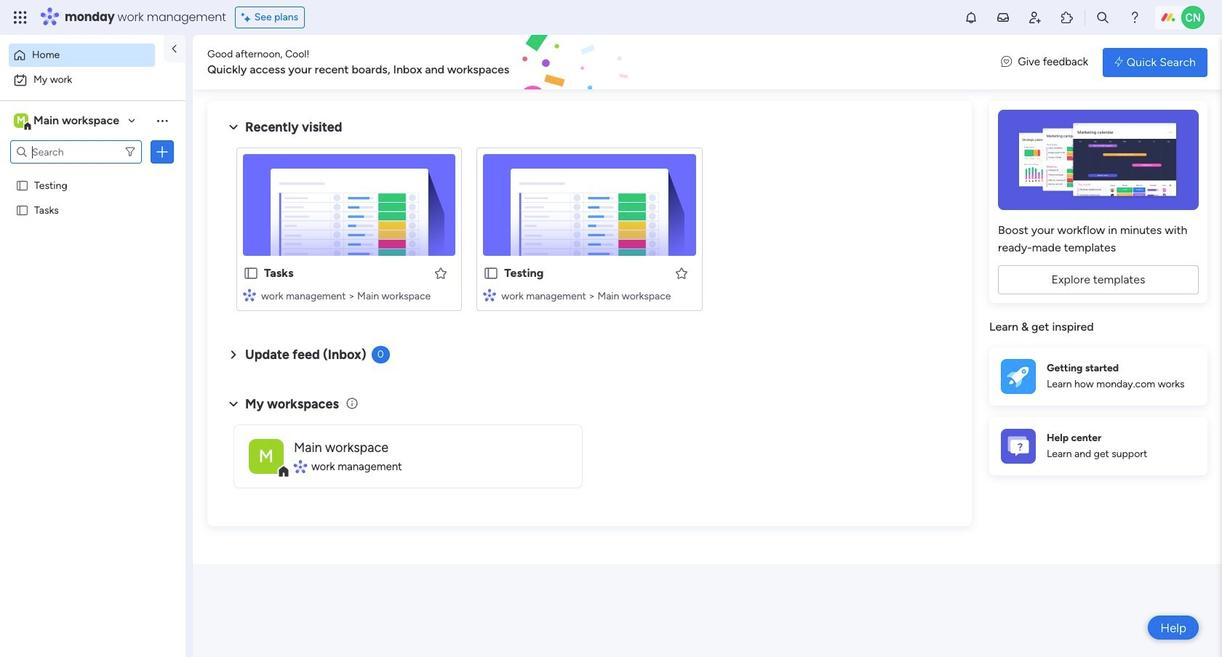 Task type: vqa. For each thing, say whether or not it's contained in the screenshot.
the top "Public board" icon
no



Task type: locate. For each thing, give the bounding box(es) containing it.
1 horizontal spatial workspace image
[[249, 439, 284, 474]]

public board image
[[15, 178, 29, 192], [15, 203, 29, 217], [243, 266, 259, 282], [483, 266, 499, 282]]

option
[[9, 44, 155, 67], [9, 68, 177, 92], [0, 172, 185, 175]]

component image
[[294, 460, 306, 474]]

select product image
[[13, 10, 28, 25]]

workspace options image
[[155, 113, 169, 128]]

getting started element
[[989, 347, 1208, 406]]

1 vertical spatial workspace image
[[249, 439, 284, 474]]

workspace image inside workspace selection element
[[14, 113, 28, 129]]

2 vertical spatial option
[[0, 172, 185, 175]]

workspace image
[[14, 113, 28, 129], [249, 439, 284, 474]]

quick search results list box
[[225, 136, 954, 329]]

notifications image
[[964, 10, 978, 25]]

0 horizontal spatial workspace image
[[14, 113, 28, 129]]

v2 user feedback image
[[1001, 54, 1012, 70]]

list box
[[0, 170, 185, 419]]

1 vertical spatial option
[[9, 68, 177, 92]]

help center element
[[989, 417, 1208, 475]]

add to favorites image
[[674, 266, 689, 280]]

component image
[[243, 288, 256, 302]]

0 vertical spatial workspace image
[[14, 113, 28, 129]]

add to favorites image
[[434, 266, 448, 280]]



Task type: describe. For each thing, give the bounding box(es) containing it.
workspace selection element
[[14, 112, 121, 131]]

monday marketplace image
[[1060, 10, 1074, 25]]

cool name image
[[1181, 6, 1205, 29]]

invite members image
[[1028, 10, 1042, 25]]

see plans image
[[241, 9, 254, 25]]

search everything image
[[1095, 10, 1110, 25]]

Search in workspace field
[[31, 144, 121, 160]]

update feed image
[[996, 10, 1010, 25]]

options image
[[155, 145, 169, 159]]

templates image image
[[1002, 110, 1194, 210]]

open update feed (inbox) image
[[225, 346, 242, 364]]

v2 bolt switch image
[[1115, 54, 1123, 70]]

help image
[[1127, 10, 1142, 25]]

0 vertical spatial option
[[9, 44, 155, 67]]

close recently visited image
[[225, 119, 242, 136]]

filters image
[[124, 146, 136, 158]]

close my workspaces image
[[225, 396, 242, 413]]

0 element
[[371, 346, 390, 364]]



